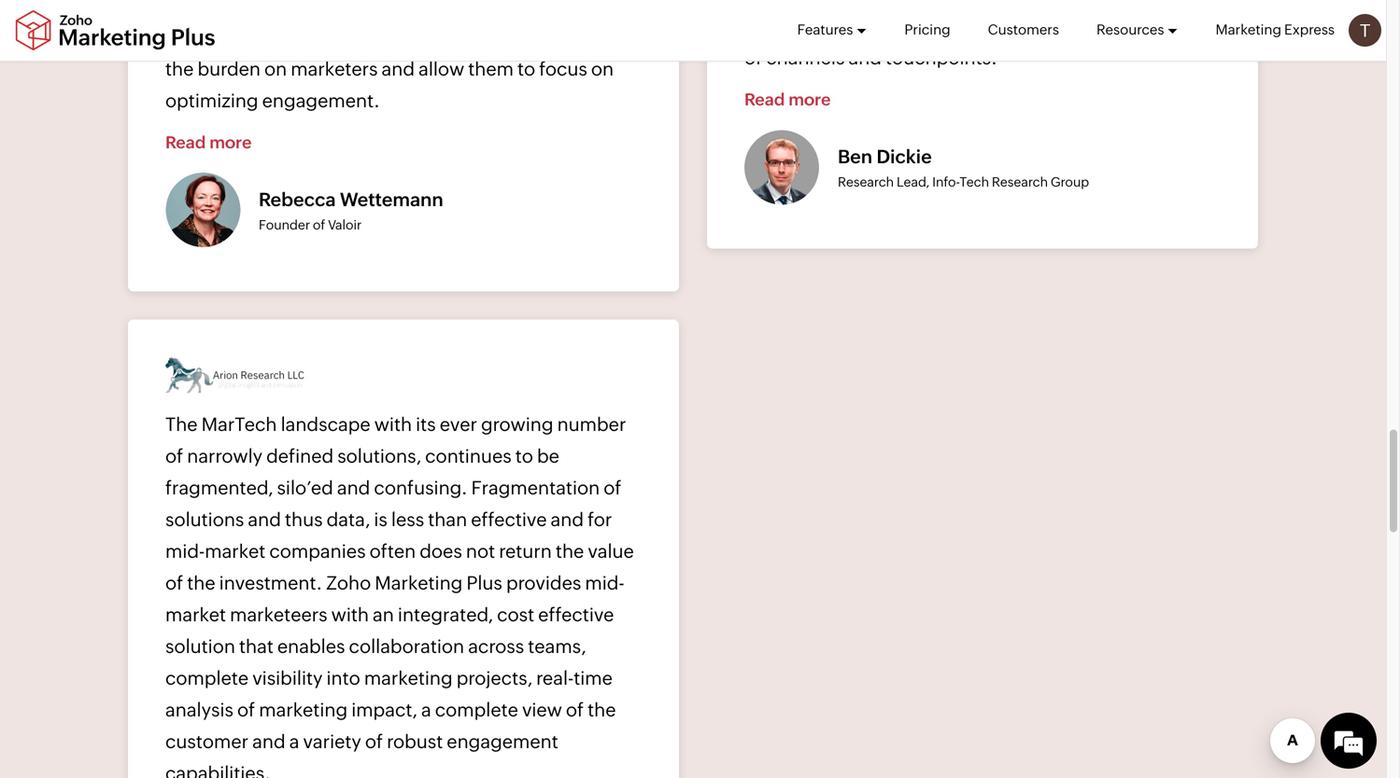 Task type: describe. For each thing, give the bounding box(es) containing it.
that
[[239, 636, 274, 658]]

1 vertical spatial a
[[289, 732, 299, 753]]

solutions
[[165, 509, 244, 531]]

across
[[468, 636, 524, 658]]

of down the impact,
[[365, 732, 383, 753]]

data,
[[327, 509, 370, 531]]

and left thus
[[248, 509, 281, 531]]

of down the
[[165, 446, 183, 467]]

wettemann
[[340, 189, 443, 211]]

an
[[373, 605, 394, 626]]

pricing link
[[904, 0, 950, 60]]

of up for at left bottom
[[604, 478, 622, 499]]

of up solution
[[165, 573, 183, 594]]

founder
[[259, 218, 310, 233]]

group
[[1051, 175, 1089, 190]]

1 vertical spatial with
[[331, 605, 369, 626]]

integrated,
[[398, 605, 493, 626]]

features
[[797, 21, 853, 38]]

real-
[[536, 668, 574, 690]]

into
[[326, 668, 360, 690]]

0 vertical spatial mid-
[[165, 541, 205, 563]]

2 research from the left
[[992, 175, 1048, 190]]

does
[[420, 541, 462, 563]]

ben
[[838, 146, 872, 168]]

time
[[574, 668, 613, 690]]

number
[[557, 414, 626, 436]]

its
[[416, 414, 436, 436]]

robust
[[387, 732, 443, 753]]

impact,
[[351, 700, 417, 721]]

teams,
[[528, 636, 586, 658]]

be
[[537, 446, 559, 467]]

investment.
[[219, 573, 322, 594]]

info-
[[932, 175, 960, 190]]

marketing inside marketing express link
[[1216, 21, 1281, 38]]

thus
[[285, 509, 323, 531]]

1 horizontal spatial marketing
[[364, 668, 453, 690]]

pricing
[[904, 21, 950, 38]]

marketeers
[[230, 605, 327, 626]]

value
[[588, 541, 634, 563]]

variety
[[303, 732, 361, 753]]

of right view
[[566, 700, 584, 721]]

confusing.
[[374, 478, 467, 499]]

narrowly
[[187, 446, 263, 467]]

terry turtle image
[[1349, 14, 1381, 47]]

the
[[165, 414, 198, 436]]

0 vertical spatial market
[[205, 541, 266, 563]]

resources link
[[1096, 0, 1178, 60]]

customers
[[988, 21, 1059, 38]]

read for ben dickie
[[744, 90, 785, 109]]

of right analysis
[[237, 700, 255, 721]]

fragmented,
[[165, 478, 273, 499]]

engagement
[[447, 732, 558, 753]]

1 vertical spatial effective
[[538, 605, 614, 626]]

visibility
[[252, 668, 323, 690]]

read for rebecca wettemann
[[165, 133, 206, 152]]

for
[[588, 509, 612, 531]]

ever
[[440, 414, 477, 436]]

provides
[[506, 573, 581, 594]]

the martech landscape with its ever growing number of narrowly defined solutions, continues to be fragmented, silo'ed and confusing. fragmentation of solutions and thus data, is less than effective and for mid-market companies often does not return the value of the investment. zoho marketing plus provides mid- market marketeers with an integrated, cost effective solution that enables collaboration across teams, complete visibility into marketing projects, real-time analysis of marketing impact, a complete view of the customer and a variety of robust engagement capabilities.
[[165, 414, 634, 779]]

dickie
[[877, 146, 932, 168]]

valoir
[[328, 218, 362, 233]]



Task type: locate. For each thing, give the bounding box(es) containing it.
0 horizontal spatial the
[[187, 573, 215, 594]]

1 vertical spatial complete
[[435, 700, 518, 721]]

0 horizontal spatial complete
[[165, 668, 249, 690]]

with
[[374, 414, 412, 436], [331, 605, 369, 626]]

0 horizontal spatial research
[[838, 175, 894, 190]]

0 vertical spatial more
[[789, 90, 831, 109]]

more
[[789, 90, 831, 109], [209, 133, 252, 152]]

often
[[369, 541, 416, 563]]

0 vertical spatial complete
[[165, 668, 249, 690]]

of
[[313, 218, 325, 233], [165, 446, 183, 467], [604, 478, 622, 499], [165, 573, 183, 594], [237, 700, 255, 721], [566, 700, 584, 721], [365, 732, 383, 753]]

0 vertical spatial marketing
[[1216, 21, 1281, 38]]

2 horizontal spatial the
[[588, 700, 616, 721]]

and up data,
[[337, 478, 370, 499]]

more inside read more ben dickie research lead, info-tech research group
[[789, 90, 831, 109]]

effective up return on the bottom left of the page
[[471, 509, 547, 531]]

the down "time"
[[588, 700, 616, 721]]

express
[[1284, 21, 1335, 38]]

landscape
[[281, 414, 370, 436]]

effective up teams,
[[538, 605, 614, 626]]

research
[[838, 175, 894, 190], [992, 175, 1048, 190]]

1 vertical spatial more
[[209, 133, 252, 152]]

1 vertical spatial marketing
[[375, 573, 463, 594]]

1 vertical spatial the
[[187, 573, 215, 594]]

analysis
[[165, 700, 233, 721]]

mid- down solutions
[[165, 541, 205, 563]]

and
[[337, 478, 370, 499], [248, 509, 281, 531], [551, 509, 584, 531], [252, 732, 285, 753]]

read more link
[[744, 90, 831, 123], [165, 133, 252, 166]]

0 horizontal spatial with
[[331, 605, 369, 626]]

the
[[556, 541, 584, 563], [187, 573, 215, 594], [588, 700, 616, 721]]

1 horizontal spatial the
[[556, 541, 584, 563]]

view
[[522, 700, 562, 721]]

research right tech
[[992, 175, 1048, 190]]

mid-
[[165, 541, 205, 563], [585, 573, 625, 594]]

0 vertical spatial a
[[421, 700, 431, 721]]

marketing express
[[1216, 21, 1335, 38]]

solution
[[165, 636, 235, 658]]

silo'ed
[[277, 478, 333, 499]]

marketing down does
[[375, 573, 463, 594]]

fragmentation
[[471, 478, 600, 499]]

rebecca
[[259, 189, 336, 211]]

complete down solution
[[165, 668, 249, 690]]

read inside read more ben dickie research lead, info-tech research group
[[744, 90, 785, 109]]

marketing
[[1216, 21, 1281, 38], [375, 573, 463, 594]]

and up capabilities.
[[252, 732, 285, 753]]

cost
[[497, 605, 534, 626]]

1 vertical spatial mid-
[[585, 573, 625, 594]]

of inside read more rebecca wettemann founder of valoir
[[313, 218, 325, 233]]

read more link for rebecca
[[165, 133, 252, 166]]

2 vertical spatial the
[[588, 700, 616, 721]]

0 horizontal spatial read
[[165, 133, 206, 152]]

more for rebecca
[[209, 133, 252, 152]]

plus
[[466, 573, 502, 594]]

0 vertical spatial effective
[[471, 509, 547, 531]]

return
[[499, 541, 552, 563]]

complete down projects,
[[435, 700, 518, 721]]

martech
[[201, 414, 277, 436]]

1 horizontal spatial marketing
[[1216, 21, 1281, 38]]

0 vertical spatial read more link
[[744, 90, 831, 123]]

0 horizontal spatial read more link
[[165, 133, 252, 166]]

marketing left express
[[1216, 21, 1281, 38]]

more for ben
[[789, 90, 831, 109]]

0 horizontal spatial marketing
[[259, 700, 348, 721]]

0 horizontal spatial mid-
[[165, 541, 205, 563]]

1 horizontal spatial mid-
[[585, 573, 625, 594]]

market up solution
[[165, 605, 226, 626]]

1 vertical spatial read
[[165, 133, 206, 152]]

tech
[[960, 175, 989, 190]]

0 horizontal spatial a
[[289, 732, 299, 753]]

1 vertical spatial market
[[165, 605, 226, 626]]

solutions,
[[337, 446, 421, 467]]

read
[[744, 90, 785, 109], [165, 133, 206, 152]]

0 horizontal spatial marketing
[[375, 573, 463, 594]]

0 horizontal spatial more
[[209, 133, 252, 152]]

customer
[[165, 732, 249, 753]]

1 vertical spatial read more link
[[165, 133, 252, 166]]

effective
[[471, 509, 547, 531], [538, 605, 614, 626]]

lead,
[[897, 175, 930, 190]]

1 horizontal spatial a
[[421, 700, 431, 721]]

market down solutions
[[205, 541, 266, 563]]

marketing down visibility
[[259, 700, 348, 721]]

collaboration
[[349, 636, 464, 658]]

1 horizontal spatial read
[[744, 90, 785, 109]]

with down the zoho
[[331, 605, 369, 626]]

continues
[[425, 446, 512, 467]]

to
[[515, 446, 533, 467]]

mid- down value
[[585, 573, 625, 594]]

defined
[[266, 446, 334, 467]]

is
[[374, 509, 387, 531]]

1 vertical spatial marketing
[[259, 700, 348, 721]]

customers link
[[988, 0, 1059, 60]]

more inside read more rebecca wettemann founder of valoir
[[209, 133, 252, 152]]

capabilities.
[[165, 763, 271, 779]]

less
[[391, 509, 424, 531]]

read inside read more rebecca wettemann founder of valoir
[[165, 133, 206, 152]]

growing
[[481, 414, 553, 436]]

0 vertical spatial with
[[374, 414, 412, 436]]

a left variety
[[289, 732, 299, 753]]

zoho marketingplus logo image
[[14, 10, 217, 51]]

1 horizontal spatial read more link
[[744, 90, 831, 123]]

read more ben dickie research lead, info-tech research group
[[744, 90, 1089, 190]]

0 vertical spatial read
[[744, 90, 785, 109]]

0 vertical spatial the
[[556, 541, 584, 563]]

marketing express link
[[1216, 0, 1335, 60]]

1 horizontal spatial complete
[[435, 700, 518, 721]]

1 horizontal spatial with
[[374, 414, 412, 436]]

the left value
[[556, 541, 584, 563]]

with left its
[[374, 414, 412, 436]]

0 vertical spatial marketing
[[364, 668, 453, 690]]

read more link for ben
[[744, 90, 831, 123]]

read more rebecca wettemann founder of valoir
[[165, 133, 443, 233]]

1 horizontal spatial research
[[992, 175, 1048, 190]]

features link
[[797, 0, 867, 60]]

of left valoir
[[313, 218, 325, 233]]

1 horizontal spatial more
[[789, 90, 831, 109]]

marketing
[[364, 668, 453, 690], [259, 700, 348, 721]]

marketing inside the martech landscape with its ever growing number of narrowly defined solutions, continues to be fragmented, silo'ed and confusing. fragmentation of solutions and thus data, is less than effective and for mid-market companies often does not return the value of the investment. zoho marketing plus provides mid- market marketeers with an integrated, cost effective solution that enables collaboration across teams, complete visibility into marketing projects, real-time analysis of marketing impact, a complete view of the customer and a variety of robust engagement capabilities.
[[375, 573, 463, 594]]

research down 'ben'
[[838, 175, 894, 190]]

zoho
[[326, 573, 371, 594]]

and left for at left bottom
[[551, 509, 584, 531]]

market
[[205, 541, 266, 563], [165, 605, 226, 626]]

projects,
[[456, 668, 532, 690]]

marketing down collaboration
[[364, 668, 453, 690]]

not
[[466, 541, 495, 563]]

resources
[[1096, 21, 1164, 38]]

a up robust
[[421, 700, 431, 721]]

1 research from the left
[[838, 175, 894, 190]]

a
[[421, 700, 431, 721], [289, 732, 299, 753]]

complete
[[165, 668, 249, 690], [435, 700, 518, 721]]

the up solution
[[187, 573, 215, 594]]

companies
[[269, 541, 366, 563]]

than
[[428, 509, 467, 531]]

enables
[[277, 636, 345, 658]]



Task type: vqa. For each thing, say whether or not it's contained in the screenshot.
silo'ed
yes



